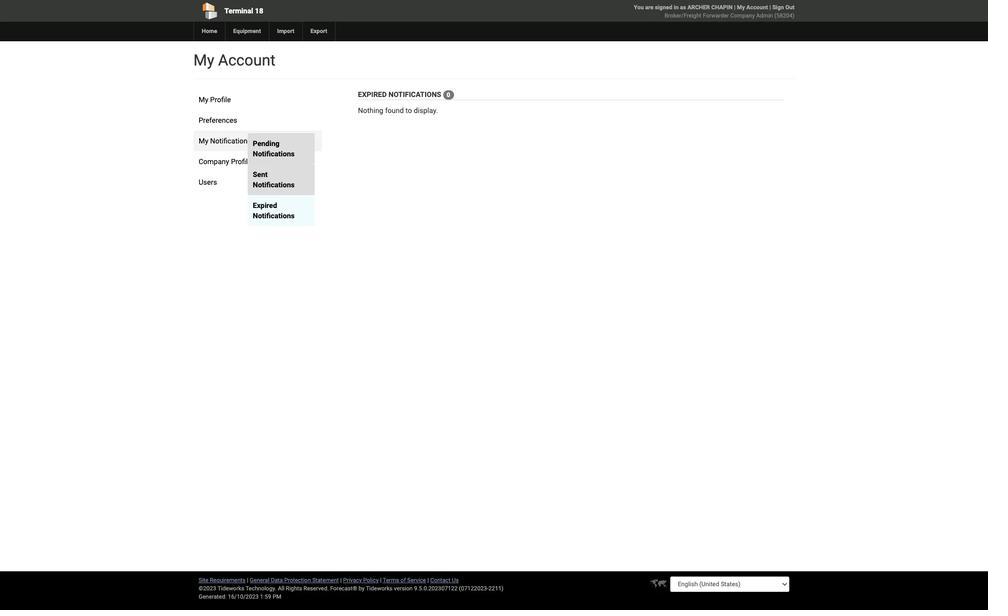 Task type: vqa. For each thing, say whether or not it's contained in the screenshot.
the bottommost Criteria
no



Task type: locate. For each thing, give the bounding box(es) containing it.
notifications down sent notifications
[[253, 212, 295, 220]]

0 vertical spatial expired
[[358, 90, 387, 99]]

export link
[[302, 22, 335, 41]]

import link
[[269, 22, 302, 41]]

policy
[[363, 577, 379, 584]]

expired down sent notifications
[[253, 201, 277, 210]]

profile
[[210, 96, 231, 104], [231, 157, 252, 166]]

0 horizontal spatial company
[[199, 157, 229, 166]]

expired inside expired notifications 0
[[358, 90, 387, 99]]

account down equipment link
[[218, 51, 276, 69]]

users
[[199, 178, 217, 186]]

| up 9.5.0.202307122
[[428, 577, 429, 584]]

company up users
[[199, 157, 229, 166]]

expired notifications
[[253, 201, 295, 220]]

profile down my notifications
[[231, 157, 252, 166]]

1 vertical spatial profile
[[231, 157, 252, 166]]

account up admin
[[747, 4, 769, 11]]

my down preferences
[[199, 137, 209, 145]]

expired
[[358, 90, 387, 99], [253, 201, 277, 210]]

(07122023-
[[459, 586, 489, 592]]

1 vertical spatial expired
[[253, 201, 277, 210]]

profile up preferences
[[210, 96, 231, 104]]

notifications
[[389, 90, 442, 99], [210, 137, 251, 145], [253, 150, 295, 158], [253, 181, 295, 189], [253, 212, 295, 220]]

found
[[385, 107, 404, 115]]

0 horizontal spatial account
[[218, 51, 276, 69]]

site requirements | general data protection statement | privacy policy | terms of service | contact us ©2023 tideworks technology. all rights reserved. forecast® by tideworks version 9.5.0.202307122 (07122023-2211) generated: 16/10/2023 1:59 pm
[[199, 577, 504, 600]]

forecast®
[[330, 586, 357, 592]]

my account link
[[738, 4, 769, 11]]

you
[[634, 4, 644, 11]]

0 vertical spatial company
[[731, 12, 755, 19]]

pending
[[253, 139, 280, 148]]

my
[[738, 4, 745, 11], [194, 51, 214, 69], [199, 96, 209, 104], [199, 137, 209, 145]]

16/10/2023
[[228, 594, 259, 600]]

tideworks
[[366, 586, 393, 592]]

home link
[[194, 22, 225, 41]]

1 horizontal spatial account
[[747, 4, 769, 11]]

my right chapin
[[738, 4, 745, 11]]

expired inside expired notifications
[[253, 201, 277, 210]]

0 vertical spatial account
[[747, 4, 769, 11]]

expired up nothing
[[358, 90, 387, 99]]

general
[[250, 577, 270, 584]]

0 vertical spatial profile
[[210, 96, 231, 104]]

notifications up the to on the top of page
[[389, 90, 442, 99]]

terminal
[[225, 7, 253, 15]]

sign
[[773, 4, 785, 11]]

version
[[394, 586, 413, 592]]

sent
[[253, 170, 268, 179]]

notifications down sent on the top of the page
[[253, 181, 295, 189]]

account
[[747, 4, 769, 11], [218, 51, 276, 69]]

equipment
[[233, 28, 261, 35]]

notifications inside expired notifications 0
[[389, 90, 442, 99]]

| right chapin
[[735, 4, 736, 11]]

reserved.
[[304, 586, 329, 592]]

2211)
[[489, 586, 504, 592]]

my down the home link
[[194, 51, 214, 69]]

notifications down pending
[[253, 150, 295, 158]]

generated:
[[199, 594, 227, 600]]

my for my profile
[[199, 96, 209, 104]]

all
[[278, 586, 285, 592]]

are
[[646, 4, 654, 11]]

import
[[277, 28, 295, 35]]

0 horizontal spatial expired
[[253, 201, 277, 210]]

nothing found to display.
[[358, 107, 438, 115]]

| left sign
[[770, 4, 771, 11]]

1 horizontal spatial company
[[731, 12, 755, 19]]

company
[[731, 12, 755, 19], [199, 157, 229, 166]]

to
[[406, 107, 412, 115]]

export
[[311, 28, 328, 35]]

pending notifications
[[253, 139, 295, 158]]

company down my account link
[[731, 12, 755, 19]]

nothing
[[358, 107, 384, 115]]

notifications up the company profile
[[210, 137, 251, 145]]

pm
[[273, 594, 282, 600]]

my up preferences
[[199, 96, 209, 104]]

requirements
[[210, 577, 246, 584]]

terminal 18
[[225, 7, 263, 15]]

|
[[735, 4, 736, 11], [770, 4, 771, 11], [247, 577, 249, 584], [341, 577, 342, 584], [380, 577, 382, 584], [428, 577, 429, 584]]

account inside you are signed in as archer chapin | my account | sign out broker/freight forwarder company admin (58204)
[[747, 4, 769, 11]]

privacy
[[343, 577, 362, 584]]

notifications for expired notifications
[[253, 212, 295, 220]]

©2023 tideworks
[[199, 586, 244, 592]]

chapin
[[712, 4, 733, 11]]

out
[[786, 4, 795, 11]]

1 vertical spatial account
[[218, 51, 276, 69]]

site requirements link
[[199, 577, 246, 584]]

terms
[[383, 577, 399, 584]]

(58204)
[[775, 12, 795, 19]]

my for my notifications
[[199, 137, 209, 145]]

company profile
[[199, 157, 252, 166]]

1 horizontal spatial expired
[[358, 90, 387, 99]]

expired for expired notifications
[[253, 201, 277, 210]]

broker/freight
[[665, 12, 702, 19]]

contact
[[431, 577, 451, 584]]

by
[[359, 586, 365, 592]]



Task type: describe. For each thing, give the bounding box(es) containing it.
of
[[401, 577, 406, 584]]

sign out link
[[773, 4, 795, 11]]

notifications for pending notifications
[[253, 150, 295, 158]]

terms of service link
[[383, 577, 426, 584]]

profile for company profile
[[231, 157, 252, 166]]

general data protection statement link
[[250, 577, 339, 584]]

home
[[202, 28, 217, 35]]

9.5.0.202307122
[[414, 586, 458, 592]]

my notifications
[[199, 137, 251, 145]]

my account
[[194, 51, 276, 69]]

preferences
[[199, 116, 237, 124]]

contact us link
[[431, 577, 459, 584]]

sent notifications
[[253, 170, 295, 189]]

expired notifications 0
[[358, 90, 451, 99]]

you are signed in as archer chapin | my account | sign out broker/freight forwarder company admin (58204)
[[634, 4, 795, 19]]

protection
[[284, 577, 311, 584]]

statement
[[312, 577, 339, 584]]

service
[[408, 577, 426, 584]]

1:59
[[260, 594, 271, 600]]

notifications for my notifications
[[210, 137, 251, 145]]

terminal 18 link
[[194, 0, 435, 22]]

signed
[[655, 4, 673, 11]]

my profile
[[199, 96, 231, 104]]

privacy policy link
[[343, 577, 379, 584]]

| left general
[[247, 577, 249, 584]]

| up tideworks
[[380, 577, 382, 584]]

archer
[[688, 4, 710, 11]]

site
[[199, 577, 209, 584]]

0
[[447, 92, 451, 99]]

18
[[255, 7, 263, 15]]

as
[[680, 4, 687, 11]]

expired for expired notifications 0
[[358, 90, 387, 99]]

notifications for sent notifications
[[253, 181, 295, 189]]

notifications for expired notifications 0
[[389, 90, 442, 99]]

equipment link
[[225, 22, 269, 41]]

company inside you are signed in as archer chapin | my account | sign out broker/freight forwarder company admin (58204)
[[731, 12, 755, 19]]

profile for my profile
[[210, 96, 231, 104]]

in
[[674, 4, 679, 11]]

admin
[[757, 12, 773, 19]]

my inside you are signed in as archer chapin | my account | sign out broker/freight forwarder company admin (58204)
[[738, 4, 745, 11]]

1 vertical spatial company
[[199, 157, 229, 166]]

us
[[452, 577, 459, 584]]

technology.
[[246, 586, 277, 592]]

display.
[[414, 107, 438, 115]]

forwarder
[[703, 12, 729, 19]]

rights
[[286, 586, 302, 592]]

| up 'forecast®'
[[341, 577, 342, 584]]

my for my account
[[194, 51, 214, 69]]

data
[[271, 577, 283, 584]]



